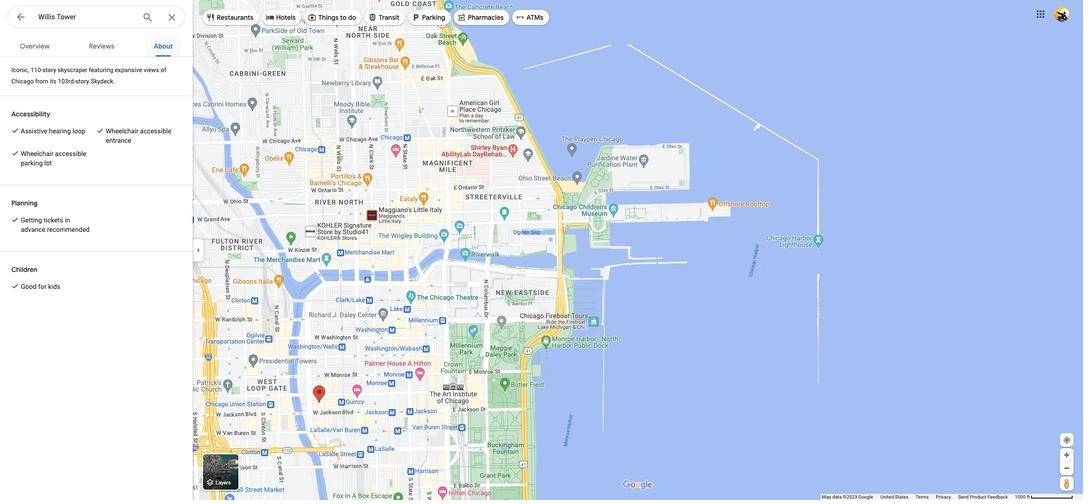 Task type: describe. For each thing, give the bounding box(es) containing it.
data
[[832, 495, 842, 500]]

1000 ft
[[1015, 495, 1030, 500]]

110-
[[31, 67, 43, 74]]

pharmacies
[[468, 13, 504, 22]]

 search field
[[8, 6, 185, 30]]

1 vertical spatial story
[[75, 78, 89, 85]]

about
[[154, 42, 173, 51]]

overview button
[[12, 34, 57, 57]]

atms button
[[512, 6, 549, 29]]

restaurants
[[217, 13, 253, 22]]

send product feedback button
[[958, 495, 1008, 501]]

tab list inside google maps element
[[0, 34, 193, 57]]

transit button
[[365, 6, 405, 29]]

footer inside google maps element
[[822, 495, 1015, 501]]

wheelchair for entrance
[[106, 127, 138, 135]]

to
[[340, 13, 347, 22]]

1000 ft button
[[1015, 495, 1073, 500]]

privacy button
[[936, 495, 951, 501]]

wheelchair for parking
[[21, 150, 53, 158]]

expansive
[[115, 67, 142, 74]]

map data ©2023 google
[[822, 495, 873, 500]]

about button
[[146, 34, 180, 57]]

in
[[65, 217, 70, 224]]

skyscraper
[[58, 67, 87, 74]]

states
[[895, 495, 908, 500]]

iconic,
[[11, 67, 29, 74]]

pharmacies button
[[454, 6, 509, 29]]

collapse side panel image
[[193, 245, 203, 256]]

google maps element
[[0, 0, 1083, 501]]

send
[[958, 495, 969, 500]]

skydeck.
[[91, 78, 115, 85]]

wheelchair accessible entrance
[[106, 127, 171, 144]]

parking
[[21, 160, 43, 167]]

of
[[161, 67, 166, 74]]

terms button
[[916, 495, 929, 501]]

getting
[[21, 217, 42, 224]]

hotels button
[[262, 6, 301, 29]]

©2023
[[843, 495, 857, 500]]

iconic, 110-story skyscraper featuring expansive views of chicago from its 103rd-story skydeck.
[[11, 67, 166, 85]]

restaurants button
[[203, 6, 259, 29]]

things
[[318, 13, 339, 22]]

assistive
[[21, 127, 47, 135]]

about willis tower region
[[0, 57, 193, 501]]

terms
[[916, 495, 929, 500]]

featuring
[[89, 67, 113, 74]]

reviews
[[89, 42, 114, 51]]

google account: ben nelson  
(ben.nelson1980@gmail.com) image
[[1054, 6, 1069, 22]]

loop
[[73, 127, 85, 135]]

do
[[348, 13, 356, 22]]

overview
[[20, 42, 50, 51]]

getting tickets in advance recommended
[[21, 217, 90, 234]]

1000
[[1015, 495, 1026, 500]]

ft
[[1027, 495, 1030, 500]]

Willis Tower field
[[8, 6, 185, 29]]

united states
[[880, 495, 908, 500]]


[[15, 10, 26, 24]]

its
[[50, 78, 56, 85]]



Task type: vqa. For each thing, say whether or not it's contained in the screenshot.
Way,
no



Task type: locate. For each thing, give the bounding box(es) containing it.
 button
[[8, 6, 34, 30]]

parking
[[422, 13, 445, 22]]

good
[[21, 283, 37, 291]]

for
[[38, 283, 46, 291]]

kids
[[48, 283, 60, 291]]

story up the its
[[43, 67, 56, 74]]

advance
[[21, 226, 45, 234]]

accessibility
[[11, 110, 50, 119]]

1 horizontal spatial story
[[75, 78, 89, 85]]

show street view coverage image
[[1060, 477, 1074, 491]]

good for kids
[[21, 283, 60, 291]]

wheelchair inside wheelchair accessible parking lot
[[21, 150, 53, 158]]

feedback
[[988, 495, 1008, 500]]

wheelchair up parking
[[21, 150, 53, 158]]

103rd-
[[58, 78, 75, 85]]

0 horizontal spatial wheelchair
[[21, 150, 53, 158]]

entrance
[[106, 137, 131, 144]]

send product feedback
[[958, 495, 1008, 500]]

tickets
[[44, 217, 63, 224]]

1 horizontal spatial wheelchair
[[106, 127, 138, 135]]

map
[[822, 495, 831, 500]]

accessible inside wheelchair accessible parking lot
[[55, 150, 86, 158]]

tab list
[[0, 34, 193, 57]]

wheelchair inside wheelchair accessible entrance
[[106, 127, 138, 135]]

0 horizontal spatial accessible
[[55, 150, 86, 158]]

none field inside willis tower field
[[38, 11, 135, 23]]

good for kids element
[[21, 282, 60, 292]]

privacy
[[936, 495, 951, 500]]

layers
[[216, 481, 231, 487]]

assistive hearing loop
[[21, 127, 85, 135]]

None field
[[38, 11, 135, 23]]

accessible
[[140, 127, 171, 135], [55, 150, 86, 158]]

chicago
[[11, 78, 34, 85]]

accessible for wheelchair accessible parking lot
[[55, 150, 86, 158]]

atms
[[526, 13, 543, 22]]

recommended
[[47, 226, 90, 234]]

1 vertical spatial accessible
[[55, 150, 86, 158]]

footer
[[822, 495, 1015, 501]]

show your location image
[[1063, 437, 1071, 445]]

willis tower main content
[[0, 34, 193, 501]]

zoom out image
[[1063, 466, 1070, 473]]

reviews button
[[81, 34, 122, 57]]

zoom in image
[[1063, 452, 1070, 459]]

from
[[35, 78, 48, 85]]

tab list containing overview
[[0, 34, 193, 57]]

views
[[144, 67, 159, 74]]

0 vertical spatial story
[[43, 67, 56, 74]]

story
[[43, 67, 56, 74], [75, 78, 89, 85]]

story down skyscraper
[[75, 78, 89, 85]]

hotels
[[276, 13, 296, 22]]

getting tickets in advance recommended element
[[21, 216, 96, 235]]

wheelchair accessible parking lot
[[21, 150, 86, 167]]

planning
[[11, 199, 38, 208]]

footer containing map data ©2023 google
[[822, 495, 1015, 501]]

accessible for wheelchair accessible entrance
[[140, 127, 171, 135]]

0 vertical spatial wheelchair
[[106, 127, 138, 135]]

google
[[858, 495, 873, 500]]

children
[[11, 266, 37, 274]]

has wheelchair accessible entrance element
[[106, 127, 181, 145]]

wheelchair
[[106, 127, 138, 135], [21, 150, 53, 158]]

1 horizontal spatial accessible
[[140, 127, 171, 135]]

lot
[[44, 160, 52, 167]]

united
[[880, 495, 894, 500]]

product
[[970, 495, 986, 500]]

hearing
[[49, 127, 71, 135]]

things to do button
[[304, 6, 362, 29]]

has assistive hearing loop element
[[21, 127, 85, 136]]

transit
[[379, 13, 399, 22]]

0 vertical spatial accessible
[[140, 127, 171, 135]]

parking button
[[408, 6, 451, 29]]

1 vertical spatial wheelchair
[[21, 150, 53, 158]]

has wheelchair accessible parking lot element
[[21, 149, 96, 168]]

wheelchair up the entrance
[[106, 127, 138, 135]]

0 horizontal spatial story
[[43, 67, 56, 74]]

things to do
[[318, 13, 356, 22]]

united states button
[[880, 495, 908, 501]]

accessible inside wheelchair accessible entrance
[[140, 127, 171, 135]]



